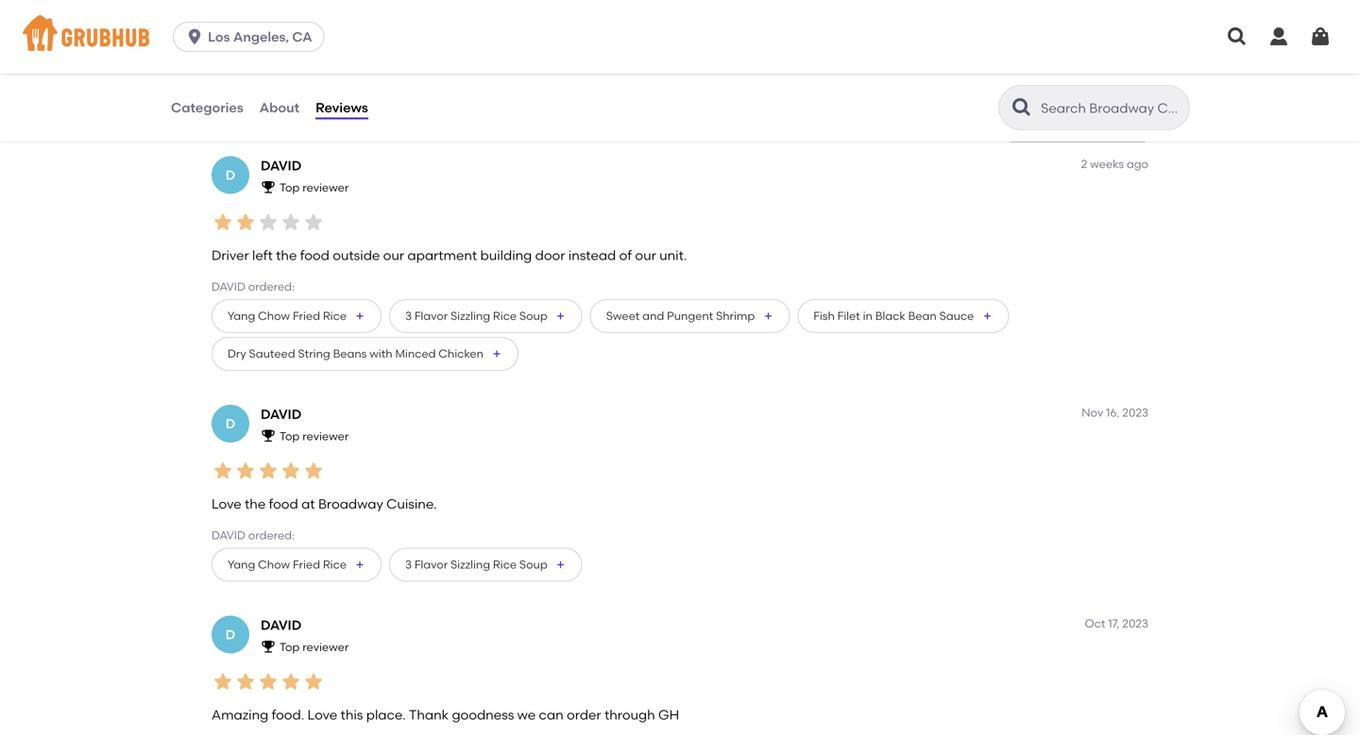 Task type: vqa. For each thing, say whether or not it's contained in the screenshot.
'D' associated with Love
yes



Task type: describe. For each thing, give the bounding box(es) containing it.
food.
[[272, 708, 304, 724]]

dry
[[228, 347, 246, 361]]

flavor for our
[[414, 310, 448, 323]]

fish
[[813, 310, 835, 323]]

3 for our
[[405, 310, 412, 323]]

yang chow fried rice for food
[[228, 558, 347, 572]]

instead
[[568, 248, 616, 264]]

trophy icon image for food.
[[261, 639, 276, 655]]

3 flavor sizzling rice soup button for our
[[389, 300, 582, 334]]

place.
[[366, 708, 406, 724]]

trophy icon image for left
[[261, 179, 276, 195]]

sizzling for cuisine.
[[451, 558, 490, 572]]

plus icon image for yang chow fried rice "button" corresponding to the
[[354, 311, 365, 322]]

0 vertical spatial love
[[212, 496, 241, 512]]

top for the
[[280, 181, 300, 194]]

rice for yang chow fried rice "button" corresponding to the
[[323, 310, 347, 323]]

driver
[[212, 248, 249, 264]]

thank
[[409, 708, 449, 724]]

driver left the food outside our apartment building door instead of our unit.
[[212, 248, 687, 264]]

plus icon image for 3 flavor sizzling rice soup button related to our
[[555, 311, 566, 322]]

top reviewer for love
[[280, 641, 349, 654]]

about
[[259, 100, 299, 116]]

we
[[517, 708, 536, 724]]

17,
[[1108, 617, 1120, 631]]

broadway
[[318, 496, 383, 512]]

top reviewer for food
[[280, 430, 349, 443]]

at
[[301, 496, 315, 512]]

cuisine.
[[386, 496, 437, 512]]

chow for the
[[258, 310, 290, 323]]

reviewer for food
[[302, 181, 349, 194]]

gh
[[658, 708, 679, 724]]

can
[[539, 708, 564, 724]]

sizzling for our
[[451, 310, 490, 323]]

in
[[863, 310, 873, 323]]

minced
[[395, 347, 436, 361]]

time
[[332, 25, 356, 38]]

david ordered: for left
[[212, 280, 295, 294]]

2 horizontal spatial svg image
[[1309, 26, 1332, 48]]

fish filet in black bean sauce button
[[797, 300, 1009, 334]]

rice for yang chow fried rice "button" corresponding to food
[[323, 558, 347, 572]]

top reviewer for the
[[280, 181, 349, 194]]

nov 16, 2023
[[1082, 406, 1149, 420]]

shrimp
[[716, 310, 755, 323]]

apartment
[[407, 248, 477, 264]]

reviewer for this
[[302, 641, 349, 654]]

0 vertical spatial the
[[276, 248, 297, 264]]

reviews
[[316, 100, 368, 116]]

david for the
[[261, 407, 301, 423]]

david ordered: for the
[[212, 529, 295, 543]]

bean
[[908, 310, 937, 323]]

rice for cuisine. 3 flavor sizzling rice soup button
[[493, 558, 517, 572]]

with
[[370, 347, 393, 361]]

sweet and pungent shrimp
[[606, 310, 755, 323]]

d for love
[[225, 416, 235, 432]]

fried for food
[[293, 310, 320, 323]]

plus icon image for sweet and pungent shrimp "button"
[[762, 311, 774, 322]]

oct 17, 2023
[[1085, 617, 1149, 631]]

beans
[[333, 347, 367, 361]]

of
[[619, 248, 632, 264]]

delivery
[[312, 44, 355, 58]]

main navigation navigation
[[0, 0, 1360, 74]]

trophy icon image for the
[[261, 428, 276, 443]]

chicken
[[439, 347, 484, 361]]

yang chow fried rice button for food
[[212, 548, 382, 582]]

this
[[341, 708, 363, 724]]

search icon image
[[1011, 96, 1033, 119]]

top for food
[[280, 430, 300, 443]]

1 horizontal spatial svg image
[[1268, 26, 1290, 48]]

ago
[[1127, 157, 1149, 171]]

plus icon image for yang chow fried rice "button" corresponding to food
[[354, 560, 365, 571]]

yang for love
[[228, 558, 255, 572]]

83
[[312, 4, 328, 20]]

1 vertical spatial food
[[300, 248, 329, 264]]

chow for food
[[258, 558, 290, 572]]

3 flavor sizzling rice soup for cuisine.
[[405, 558, 548, 572]]

svg image
[[1226, 26, 1249, 48]]

unit.
[[659, 248, 687, 264]]

2 weeks ago
[[1081, 157, 1149, 171]]

ordered: for the
[[248, 280, 295, 294]]

yang chow fried rice for the
[[228, 310, 347, 323]]

83 on time delivery
[[312, 4, 356, 58]]

ca
[[292, 29, 312, 45]]

plus icon image for dry sauteed string beans with minced chicken button
[[491, 349, 502, 360]]

amazing
[[212, 708, 268, 724]]

good
[[223, 25, 254, 38]]



Task type: locate. For each thing, give the bounding box(es) containing it.
1 fried from the top
[[293, 310, 320, 323]]

1 vertical spatial 2023
[[1122, 617, 1149, 631]]

1 vertical spatial david ordered:
[[212, 529, 295, 543]]

the right the left
[[276, 248, 297, 264]]

categories button
[[170, 74, 244, 142]]

left
[[252, 248, 273, 264]]

1 vertical spatial reviewer
[[302, 430, 349, 443]]

3 flavor sizzling rice soup for our
[[405, 310, 548, 323]]

2023 right the '16,'
[[1122, 406, 1149, 420]]

2 2023 from the top
[[1122, 617, 1149, 631]]

sweet
[[606, 310, 640, 323]]

0 vertical spatial top
[[280, 181, 300, 194]]

david for left
[[261, 158, 301, 174]]

2 vertical spatial trophy icon image
[[261, 639, 276, 655]]

2 yang chow fried rice button from the top
[[212, 548, 382, 582]]

1 reviewer from the top
[[302, 181, 349, 194]]

1 vertical spatial yang chow fried rice button
[[212, 548, 382, 582]]

reviewer up this
[[302, 641, 349, 654]]

2 reviewer from the top
[[302, 430, 349, 443]]

0 vertical spatial sizzling
[[451, 310, 490, 323]]

0 vertical spatial 3 flavor sizzling rice soup button
[[389, 300, 582, 334]]

flavor for cuisine.
[[414, 558, 448, 572]]

david for food.
[[261, 618, 301, 634]]

building
[[480, 248, 532, 264]]

1 soup from the top
[[519, 310, 548, 323]]

1 vertical spatial 3
[[405, 558, 412, 572]]

2 trophy icon image from the top
[[261, 428, 276, 443]]

los angeles, ca button
[[173, 22, 332, 52]]

d for driver
[[225, 167, 235, 183]]

1 flavor from the top
[[414, 310, 448, 323]]

flavor
[[414, 310, 448, 323], [414, 558, 448, 572]]

yang chow fried rice down at
[[228, 558, 347, 572]]

2 3 flavor sizzling rice soup from the top
[[405, 558, 548, 572]]

1 vertical spatial 3 flavor sizzling rice soup button
[[389, 548, 582, 582]]

0 vertical spatial ordered:
[[248, 280, 295, 294]]

nov
[[1082, 406, 1103, 420]]

2023 right the 17,
[[1122, 617, 1149, 631]]

0 vertical spatial yang chow fried rice button
[[212, 300, 382, 334]]

top reviewer up outside
[[280, 181, 349, 194]]

fried down at
[[293, 558, 320, 572]]

top up food.
[[280, 641, 300, 654]]

1 vertical spatial yang chow fried rice
[[228, 558, 347, 572]]

2 sizzling from the top
[[451, 558, 490, 572]]

soup
[[519, 310, 548, 323], [519, 558, 548, 572]]

0 vertical spatial 2023
[[1122, 406, 1149, 420]]

1 horizontal spatial our
[[635, 248, 656, 264]]

2 yang chow fried rice from the top
[[228, 558, 347, 572]]

2 ordered: from the top
[[248, 529, 295, 543]]

reviews button
[[315, 74, 369, 142]]

1 vertical spatial yang
[[228, 558, 255, 572]]

david ordered:
[[212, 280, 295, 294], [212, 529, 295, 543]]

ordered: down the left
[[248, 280, 295, 294]]

1 vertical spatial soup
[[519, 558, 548, 572]]

love left at
[[212, 496, 241, 512]]

top
[[280, 181, 300, 194], [280, 430, 300, 443], [280, 641, 300, 654]]

0 vertical spatial reviewer
[[302, 181, 349, 194]]

1 horizontal spatial love
[[307, 708, 337, 724]]

1 d from the top
[[225, 167, 235, 183]]

0 vertical spatial top reviewer
[[280, 181, 349, 194]]

2 fried from the top
[[293, 558, 320, 572]]

food left outside
[[300, 248, 329, 264]]

chow
[[258, 310, 290, 323], [258, 558, 290, 572]]

3 trophy icon image from the top
[[261, 639, 276, 655]]

3 flavor sizzling rice soup up the chicken
[[405, 310, 548, 323]]

1 our from the left
[[383, 248, 404, 264]]

plus icon image for cuisine. 3 flavor sizzling rice soup button
[[555, 560, 566, 571]]

1 vertical spatial flavor
[[414, 558, 448, 572]]

2023 for amazing food.  love this place.  thank goodness we can order through gh
[[1122, 617, 1149, 631]]

rice
[[323, 310, 347, 323], [493, 310, 517, 323], [323, 558, 347, 572], [493, 558, 517, 572]]

16,
[[1106, 406, 1120, 420]]

yang chow fried rice button up string
[[212, 300, 382, 334]]

plus icon image for fish filet in black bean sauce button
[[982, 311, 993, 322]]

0 vertical spatial yang
[[228, 310, 255, 323]]

plus icon image inside fish filet in black bean sauce button
[[982, 311, 993, 322]]

3 reviewer from the top
[[302, 641, 349, 654]]

1 2023 from the top
[[1122, 406, 1149, 420]]

top reviewer up food.
[[280, 641, 349, 654]]

plus icon image
[[354, 311, 365, 322], [555, 311, 566, 322], [762, 311, 774, 322], [982, 311, 993, 322], [491, 349, 502, 360], [354, 560, 365, 571], [555, 560, 566, 571]]

food for the
[[269, 496, 298, 512]]

flavor down cuisine.
[[414, 558, 448, 572]]

3
[[405, 310, 412, 323], [405, 558, 412, 572]]

amazing food.  love this place.  thank goodness we can order through gh
[[212, 708, 679, 724]]

yang
[[228, 310, 255, 323], [228, 558, 255, 572]]

1 yang chow fried rice from the top
[[228, 310, 347, 323]]

svg image inside los angeles, ca button
[[185, 27, 204, 46]]

2 d from the top
[[225, 416, 235, 432]]

flavor up the minced
[[414, 310, 448, 323]]

2 yang from the top
[[228, 558, 255, 572]]

1 vertical spatial top
[[280, 430, 300, 443]]

our right outside
[[383, 248, 404, 264]]

2 vertical spatial d
[[225, 627, 235, 643]]

2 vertical spatial top reviewer
[[280, 641, 349, 654]]

1 vertical spatial chow
[[258, 558, 290, 572]]

3 down cuisine.
[[405, 558, 412, 572]]

yang chow fried rice button
[[212, 300, 382, 334], [212, 548, 382, 582]]

door
[[535, 248, 565, 264]]

2 vertical spatial reviewer
[[302, 641, 349, 654]]

d for amazing
[[225, 627, 235, 643]]

3 top from the top
[[280, 641, 300, 654]]

d down categories button
[[225, 167, 235, 183]]

0 vertical spatial david ordered:
[[212, 280, 295, 294]]

2023
[[1122, 406, 1149, 420], [1122, 617, 1149, 631]]

reviewer
[[302, 181, 349, 194], [302, 430, 349, 443], [302, 641, 349, 654]]

yang for driver
[[228, 310, 255, 323]]

3 for cuisine.
[[405, 558, 412, 572]]

svg image
[[1268, 26, 1290, 48], [1309, 26, 1332, 48], [185, 27, 204, 46]]

0 vertical spatial 3 flavor sizzling rice soup
[[405, 310, 548, 323]]

3 flavor sizzling rice soup button
[[389, 300, 582, 334], [389, 548, 582, 582]]

2 vertical spatial top
[[280, 641, 300, 654]]

sauce
[[939, 310, 974, 323]]

yang chow fried rice button for the
[[212, 300, 382, 334]]

weeks
[[1090, 157, 1124, 171]]

soup for cuisine.
[[519, 558, 548, 572]]

trophy icon image down "sauteed" in the top left of the page
[[261, 428, 276, 443]]

2 top reviewer from the top
[[280, 430, 349, 443]]

filet
[[837, 310, 860, 323]]

2 soup from the top
[[519, 558, 548, 572]]

our right of at the top left
[[635, 248, 656, 264]]

chow down love the food at broadway cuisine.
[[258, 558, 290, 572]]

food right good
[[257, 25, 282, 38]]

david
[[261, 158, 301, 174], [212, 280, 245, 294], [261, 407, 301, 423], [212, 529, 245, 543], [261, 618, 301, 634]]

food inside 98 good food
[[257, 25, 282, 38]]

d down dry
[[225, 416, 235, 432]]

1 3 flavor sizzling rice soup button from the top
[[389, 300, 582, 334]]

sizzling
[[451, 310, 490, 323], [451, 558, 490, 572]]

1 sizzling from the top
[[451, 310, 490, 323]]

los
[[208, 29, 230, 45]]

outside
[[333, 248, 380, 264]]

2 david ordered: from the top
[[212, 529, 295, 543]]

star icon image
[[212, 211, 234, 234], [234, 211, 257, 234], [257, 211, 280, 234], [280, 211, 302, 234], [302, 211, 325, 234], [212, 460, 234, 482], [234, 460, 257, 482], [257, 460, 280, 482], [280, 460, 302, 482], [302, 460, 325, 482], [212, 671, 234, 694], [234, 671, 257, 694], [257, 671, 280, 694], [280, 671, 302, 694], [302, 671, 325, 694]]

on
[[312, 25, 329, 38]]

0 vertical spatial fried
[[293, 310, 320, 323]]

0 horizontal spatial our
[[383, 248, 404, 264]]

trophy icon image up the left
[[261, 179, 276, 195]]

dry sauteed string beans with minced chicken
[[228, 347, 484, 361]]

reviewer for at
[[302, 430, 349, 443]]

1 3 from the top
[[405, 310, 412, 323]]

d up "amazing"
[[225, 627, 235, 643]]

fried up string
[[293, 310, 320, 323]]

0 vertical spatial yang chow fried rice
[[228, 310, 347, 323]]

order
[[567, 708, 601, 724]]

2 top from the top
[[280, 430, 300, 443]]

1 ordered: from the top
[[248, 280, 295, 294]]

3 flavor sizzling rice soup down cuisine.
[[405, 558, 548, 572]]

1 top from the top
[[280, 181, 300, 194]]

2 chow from the top
[[258, 558, 290, 572]]

top up love the food at broadway cuisine.
[[280, 430, 300, 443]]

1 vertical spatial fried
[[293, 558, 320, 572]]

0 horizontal spatial love
[[212, 496, 241, 512]]

food
[[257, 25, 282, 38], [300, 248, 329, 264], [269, 496, 298, 512]]

black
[[875, 310, 905, 323]]

plus icon image inside sweet and pungent shrimp "button"
[[762, 311, 774, 322]]

1 trophy icon image from the top
[[261, 179, 276, 195]]

top for love
[[280, 641, 300, 654]]

food for good
[[257, 25, 282, 38]]

0 horizontal spatial svg image
[[185, 27, 204, 46]]

2 3 from the top
[[405, 558, 412, 572]]

1 vertical spatial 3 flavor sizzling rice soup
[[405, 558, 548, 572]]

reviewer up love the food at broadway cuisine.
[[302, 430, 349, 443]]

ordered: down love the food at broadway cuisine.
[[248, 529, 295, 543]]

3 up the minced
[[405, 310, 412, 323]]

love the food at broadway cuisine.
[[212, 496, 437, 512]]

1 vertical spatial the
[[245, 496, 266, 512]]

1 vertical spatial trophy icon image
[[261, 428, 276, 443]]

david ordered: down the left
[[212, 280, 295, 294]]

0 vertical spatial food
[[257, 25, 282, 38]]

love
[[212, 496, 241, 512], [307, 708, 337, 724]]

0 vertical spatial 3
[[405, 310, 412, 323]]

1 chow from the top
[[258, 310, 290, 323]]

0 vertical spatial trophy icon image
[[261, 179, 276, 195]]

about button
[[258, 74, 300, 142]]

Search Broadway Cuisine search field
[[1039, 99, 1183, 117]]

ordered: for food
[[248, 529, 295, 543]]

oct
[[1085, 617, 1105, 631]]

0 vertical spatial d
[[225, 167, 235, 183]]

sauteed
[[249, 347, 295, 361]]

0 vertical spatial flavor
[[414, 310, 448, 323]]

david ordered: down love the food at broadway cuisine.
[[212, 529, 295, 543]]

chow up "sauteed" in the top left of the page
[[258, 310, 290, 323]]

3 d from the top
[[225, 627, 235, 643]]

ordered:
[[248, 280, 295, 294], [248, 529, 295, 543]]

top down about button
[[280, 181, 300, 194]]

trophy icon image up food.
[[261, 639, 276, 655]]

our
[[383, 248, 404, 264], [635, 248, 656, 264]]

3 flavor sizzling rice soup
[[405, 310, 548, 323], [405, 558, 548, 572]]

soup for our
[[519, 310, 548, 323]]

0 vertical spatial soup
[[519, 310, 548, 323]]

0 horizontal spatial the
[[245, 496, 266, 512]]

food left at
[[269, 496, 298, 512]]

categories
[[171, 100, 243, 116]]

through
[[604, 708, 655, 724]]

fried
[[293, 310, 320, 323], [293, 558, 320, 572]]

angeles,
[[233, 29, 289, 45]]

2 our from the left
[[635, 248, 656, 264]]

the left at
[[245, 496, 266, 512]]

pungent
[[667, 310, 713, 323]]

d
[[225, 167, 235, 183], [225, 416, 235, 432], [225, 627, 235, 643]]

1 vertical spatial top reviewer
[[280, 430, 349, 443]]

1 horizontal spatial the
[[276, 248, 297, 264]]

1 yang from the top
[[228, 310, 255, 323]]

1 vertical spatial d
[[225, 416, 235, 432]]

98
[[223, 4, 239, 20]]

1 vertical spatial ordered:
[[248, 529, 295, 543]]

reviewer up outside
[[302, 181, 349, 194]]

yang chow fried rice
[[228, 310, 347, 323], [228, 558, 347, 572]]

top reviewer up at
[[280, 430, 349, 443]]

top reviewer
[[280, 181, 349, 194], [280, 430, 349, 443], [280, 641, 349, 654]]

string
[[298, 347, 330, 361]]

rice for 3 flavor sizzling rice soup button related to our
[[493, 310, 517, 323]]

sweet and pungent shrimp button
[[590, 300, 790, 334]]

2 3 flavor sizzling rice soup button from the top
[[389, 548, 582, 582]]

98 good food
[[223, 4, 282, 38]]

plus icon image inside dry sauteed string beans with minced chicken button
[[491, 349, 502, 360]]

3 top reviewer from the top
[[280, 641, 349, 654]]

1 vertical spatial sizzling
[[451, 558, 490, 572]]

love left this
[[307, 708, 337, 724]]

1 david ordered: from the top
[[212, 280, 295, 294]]

yang chow fried rice up "sauteed" in the top left of the page
[[228, 310, 347, 323]]

los angeles, ca
[[208, 29, 312, 45]]

2 flavor from the top
[[414, 558, 448, 572]]

the
[[276, 248, 297, 264], [245, 496, 266, 512]]

and
[[642, 310, 664, 323]]

2023 for love the food at broadway cuisine.
[[1122, 406, 1149, 420]]

fish filet in black bean sauce
[[813, 310, 974, 323]]

goodness
[[452, 708, 514, 724]]

2
[[1081, 157, 1087, 171]]

1 top reviewer from the top
[[280, 181, 349, 194]]

trophy icon image
[[261, 179, 276, 195], [261, 428, 276, 443], [261, 639, 276, 655]]

fried for at
[[293, 558, 320, 572]]

dry sauteed string beans with minced chicken button
[[212, 337, 518, 371]]

0 vertical spatial chow
[[258, 310, 290, 323]]

3 flavor sizzling rice soup button for cuisine.
[[389, 548, 582, 582]]

yang chow fried rice button down at
[[212, 548, 382, 582]]

1 vertical spatial love
[[307, 708, 337, 724]]

1 yang chow fried rice button from the top
[[212, 300, 382, 334]]

1 3 flavor sizzling rice soup from the top
[[405, 310, 548, 323]]

2 vertical spatial food
[[269, 496, 298, 512]]



